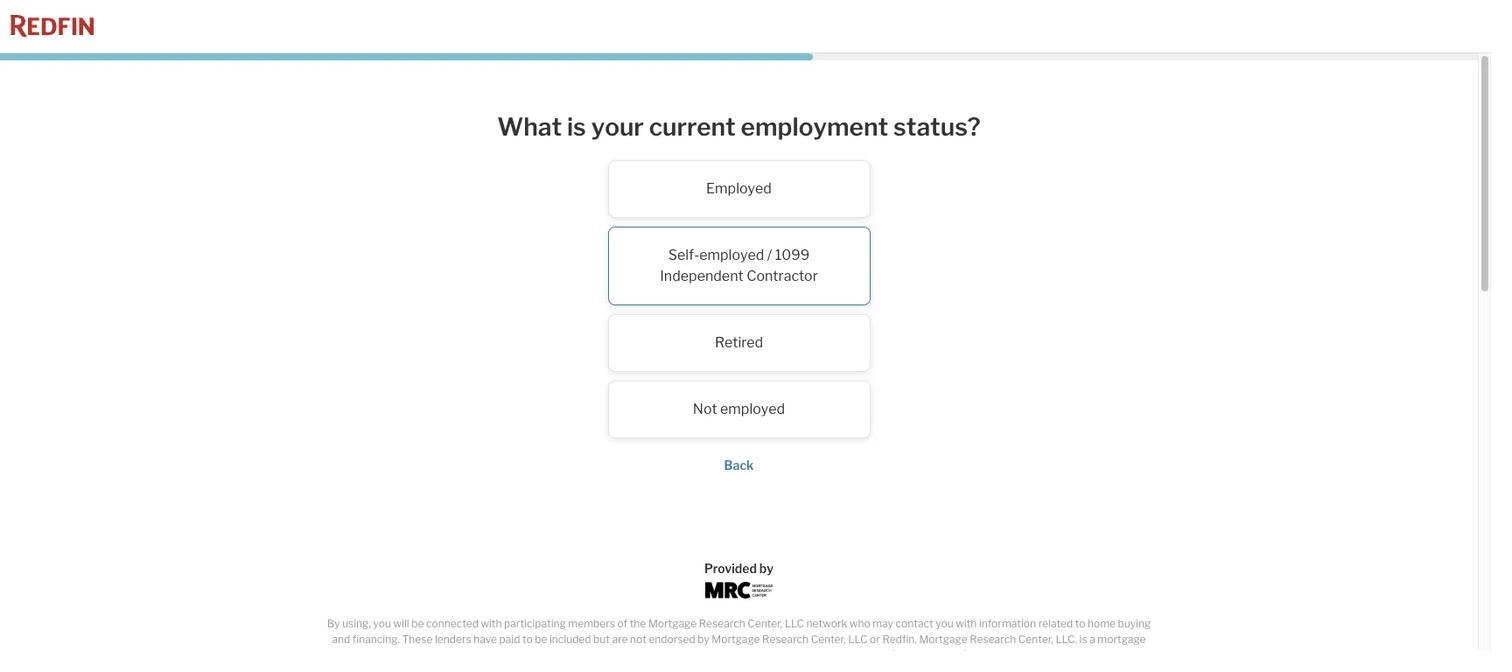Task type: locate. For each thing, give the bounding box(es) containing it.
by right 'endorsed'
[[698, 633, 710, 646]]

participating
[[504, 617, 566, 630]]

is left your
[[567, 112, 586, 142]]

1 horizontal spatial is
[[1080, 633, 1088, 646]]

1 vertical spatial by
[[698, 633, 710, 646]]

what is your current employment status?
[[497, 112, 981, 142]]

paid
[[500, 633, 520, 646]]

1 horizontal spatial with
[[956, 617, 977, 630]]

research down network
[[763, 633, 809, 646]]

1 horizontal spatial mortgage
[[712, 633, 760, 646]]

employed
[[707, 180, 772, 197]]

connected
[[426, 617, 479, 630]]

contractor
[[747, 268, 818, 284]]

0 vertical spatial employed
[[700, 247, 765, 263]]

1 horizontal spatial by
[[760, 561, 774, 576]]

llc
[[785, 617, 805, 630], [849, 633, 868, 646]]

current
[[649, 112, 736, 142]]

to up the "("
[[523, 633, 533, 646]]

endorsed
[[649, 633, 696, 646]]

mortgage down contact
[[920, 633, 968, 646]]

with
[[481, 617, 502, 630], [956, 617, 977, 630]]

center,
[[748, 617, 783, 630], [811, 633, 846, 646], [1019, 633, 1054, 646]]

research down mortgage research center image
[[699, 617, 746, 630]]

1 horizontal spatial center,
[[811, 633, 846, 646]]

employed
[[700, 247, 765, 263], [721, 401, 785, 417]]

2 horizontal spatial research
[[970, 633, 1017, 646]]

employed up independent
[[700, 247, 765, 263]]

1 vertical spatial is
[[1080, 633, 1088, 646]]

0 horizontal spatial be
[[412, 617, 424, 630]]

0 horizontal spatial llc
[[785, 617, 805, 630]]

1 you from the left
[[373, 617, 391, 630]]

information
[[980, 617, 1037, 630]]

1 horizontal spatial you
[[936, 617, 954, 630]]

the
[[630, 617, 646, 630]]

be up these on the left bottom of the page
[[412, 617, 424, 630]]

may
[[873, 617, 894, 630]]

by
[[760, 561, 774, 576], [698, 633, 710, 646]]

what
[[497, 112, 562, 142]]

(
[[525, 649, 528, 651]]

mortgage down mortgage research center image
[[712, 633, 760, 646]]

center, down mortgage research center image
[[748, 617, 783, 630]]

center, down network
[[811, 633, 846, 646]]

who
[[850, 617, 871, 630]]

2 horizontal spatial mortgage
[[920, 633, 968, 646]]

0 horizontal spatial by
[[698, 633, 710, 646]]

related
[[1039, 617, 1074, 630]]

2 with from the left
[[956, 617, 977, 630]]

be
[[412, 617, 424, 630], [535, 633, 548, 646]]

is
[[567, 112, 586, 142], [1080, 633, 1088, 646]]

0 horizontal spatial you
[[373, 617, 391, 630]]

research down information
[[970, 633, 1017, 646]]

mortgage
[[649, 617, 697, 630], [712, 633, 760, 646], [920, 633, 968, 646]]

0 vertical spatial is
[[567, 112, 586, 142]]

llc left network
[[785, 617, 805, 630]]

research
[[699, 617, 746, 630], [763, 633, 809, 646], [970, 633, 1017, 646]]

0 horizontal spatial center,
[[748, 617, 783, 630]]

not
[[630, 633, 647, 646]]

lenders
[[435, 633, 472, 646]]

but
[[594, 633, 610, 646]]

you right contact
[[936, 617, 954, 630]]

you up financing.
[[373, 617, 391, 630]]

or
[[870, 633, 881, 646]]

0 horizontal spatial to
[[523, 633, 533, 646]]

1907
[[497, 649, 523, 651]]

mortgage up 'endorsed'
[[649, 617, 697, 630]]

home
[[1088, 617, 1116, 630]]

be down participating
[[535, 633, 548, 646]]

0 vertical spatial by
[[760, 561, 774, 576]]

with left information
[[956, 617, 977, 630]]

nmls
[[452, 649, 482, 651]]

not
[[693, 401, 718, 417]]

llc.
[[1056, 633, 1078, 646]]

0 horizontal spatial research
[[699, 617, 746, 630]]

2 you from the left
[[936, 617, 954, 630]]

licensee
[[402, 649, 443, 651]]

to up llc.
[[1076, 617, 1086, 630]]

is left 'a'
[[1080, 633, 1088, 646]]

center, down related
[[1019, 633, 1054, 646]]

independent
[[660, 268, 744, 284]]

by up mortgage research center image
[[760, 561, 774, 576]]

2 horizontal spatial center,
[[1019, 633, 1054, 646]]

by inside by using, you will be connected with participating members of the mortgage research center, llc network who may contact you with information related to home buying and financing. these lenders have paid to be included but are not endorsed by mortgage research center, llc or redfin. mortgage research center, llc. is a mortgage licensee - nmls id 1907 (
[[698, 633, 710, 646]]

1 horizontal spatial to
[[1076, 617, 1086, 630]]

employed inside self-employed / 1099 independent contractor
[[700, 247, 765, 263]]

is inside by using, you will be connected with participating members of the mortgage research center, llc network who may contact you with information related to home buying and financing. these lenders have paid to be included but are not endorsed by mortgage research center, llc or redfin. mortgage research center, llc. is a mortgage licensee - nmls id 1907 (
[[1080, 633, 1088, 646]]

-
[[445, 649, 449, 651]]

1 horizontal spatial llc
[[849, 633, 868, 646]]

using,
[[342, 617, 371, 630]]

1 vertical spatial employed
[[721, 401, 785, 417]]

to
[[1076, 617, 1086, 630], [523, 633, 533, 646]]

1 vertical spatial be
[[535, 633, 548, 646]]

employed right not
[[721, 401, 785, 417]]

1 horizontal spatial be
[[535, 633, 548, 646]]

1 horizontal spatial research
[[763, 633, 809, 646]]

employed for self-
[[700, 247, 765, 263]]

buying
[[1119, 617, 1151, 630]]

you
[[373, 617, 391, 630], [936, 617, 954, 630]]

with up have
[[481, 617, 502, 630]]

1 vertical spatial llc
[[849, 633, 868, 646]]

llc down who
[[849, 633, 868, 646]]

0 horizontal spatial with
[[481, 617, 502, 630]]



Task type: describe. For each thing, give the bounding box(es) containing it.
mortgage
[[1098, 633, 1147, 646]]

these
[[402, 633, 433, 646]]

will
[[394, 617, 409, 630]]

0 vertical spatial be
[[412, 617, 424, 630]]

1099
[[775, 247, 810, 263]]

redfin.
[[883, 633, 917, 646]]

retired
[[715, 334, 764, 351]]

employed for not
[[721, 401, 785, 417]]

what is your current employment status? option group
[[389, 160, 1090, 438]]

included
[[550, 633, 591, 646]]

have
[[474, 633, 497, 646]]

self-employed / 1099 independent contractor
[[660, 247, 818, 284]]

members
[[569, 617, 615, 630]]

contact
[[896, 617, 934, 630]]

employment status?
[[741, 112, 981, 142]]

network
[[807, 617, 848, 630]]

your
[[592, 112, 644, 142]]

provided by
[[705, 561, 774, 576]]

back button
[[725, 458, 754, 472]]

0 vertical spatial llc
[[785, 617, 805, 630]]

and
[[332, 633, 350, 646]]

provided
[[705, 561, 757, 576]]

id
[[484, 649, 495, 651]]

a
[[1090, 633, 1096, 646]]

by
[[327, 617, 340, 630]]

financing.
[[353, 633, 400, 646]]

0 horizontal spatial mortgage
[[649, 617, 697, 630]]

not employed
[[693, 401, 785, 417]]

back
[[725, 458, 754, 472]]

are
[[612, 633, 628, 646]]

by using, you will be connected with participating members of the mortgage research center, llc network who may contact you with information related to home buying and financing. these lenders have paid to be included but are not endorsed by mortgage research center, llc or redfin. mortgage research center, llc. is a mortgage licensee - nmls id 1907 (
[[327, 617, 1151, 651]]

self-
[[669, 247, 700, 263]]

0 vertical spatial to
[[1076, 617, 1086, 630]]

/
[[768, 247, 772, 263]]

0 horizontal spatial is
[[567, 112, 586, 142]]

1 with from the left
[[481, 617, 502, 630]]

1 vertical spatial to
[[523, 633, 533, 646]]

mortgage research center image
[[705, 582, 773, 599]]

of
[[618, 617, 628, 630]]



Task type: vqa. For each thing, say whether or not it's contained in the screenshot.
mortgage
yes



